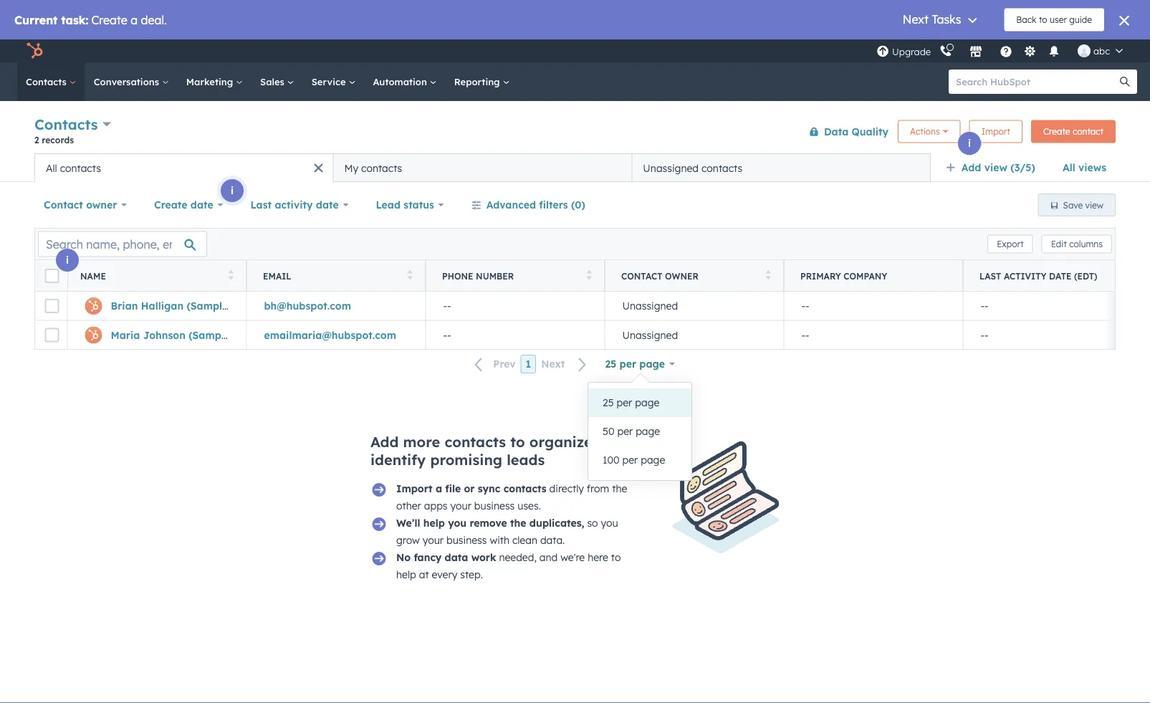 Task type: vqa. For each thing, say whether or not it's contained in the screenshot.
the bottom "owner"
yes



Task type: locate. For each thing, give the bounding box(es) containing it.
25 right next button
[[605, 358, 617, 370]]

per up 50 per page
[[617, 396, 633, 409]]

1 horizontal spatial press to sort. image
[[408, 270, 413, 280]]

help down no
[[396, 569, 416, 581]]

1 horizontal spatial contact
[[622, 271, 663, 281]]

1 vertical spatial 25
[[603, 396, 614, 409]]

primary
[[801, 271, 842, 281]]

0 horizontal spatial date
[[191, 199, 213, 211]]

i down contact owner popup button
[[66, 254, 69, 266]]

-- button down number
[[426, 292, 605, 320]]

i button right create date
[[221, 179, 244, 202]]

create inside button
[[1044, 126, 1071, 137]]

1 vertical spatial the
[[511, 517, 527, 529]]

1 horizontal spatial i button
[[221, 179, 244, 202]]

page for 25 per page button
[[635, 396, 660, 409]]

25 up 50
[[603, 396, 614, 409]]

0 vertical spatial i
[[969, 137, 972, 149]]

-- button up prev
[[426, 320, 605, 349]]

add inside popup button
[[962, 161, 982, 174]]

add inside add more contacts to organize and identify promising leads
[[371, 433, 399, 451]]

25 per page
[[605, 358, 665, 370], [603, 396, 660, 409]]

fancy
[[414, 551, 442, 564]]

press to sort. element
[[228, 270, 234, 282], [408, 270, 413, 282], [587, 270, 592, 282], [766, 270, 771, 282]]

2 horizontal spatial press to sort. image
[[587, 270, 592, 280]]

page inside popup button
[[640, 358, 665, 370]]

primary company column header
[[784, 260, 964, 292]]

i down the all contacts button
[[231, 184, 234, 197]]

lead
[[376, 199, 401, 211]]

maria
[[111, 329, 140, 341]]

i
[[969, 137, 972, 149], [231, 184, 234, 197], [66, 254, 69, 266]]

bh@hubspot.com link
[[264, 300, 351, 312]]

data
[[445, 551, 468, 564]]

the
[[612, 483, 628, 495], [511, 517, 527, 529]]

next
[[541, 358, 565, 370]]

2 press to sort. element from the left
[[408, 270, 413, 282]]

records
[[42, 134, 74, 145]]

date down the all contacts button
[[191, 199, 213, 211]]

import button
[[970, 120, 1023, 143]]

advanced filters (0) button
[[462, 191, 595, 219]]

1 horizontal spatial the
[[612, 483, 628, 495]]

1 all from the left
[[1063, 161, 1076, 174]]

2 all from the left
[[46, 162, 57, 174]]

2 horizontal spatial i button
[[959, 132, 982, 155]]

(sample up maria johnson (sample contact) link
[[187, 300, 228, 312]]

3 press to sort. element from the left
[[587, 270, 592, 282]]

save
[[1064, 200, 1083, 210]]

and up 100 on the bottom of the page
[[597, 433, 625, 451]]

all for all views
[[1063, 161, 1076, 174]]

1 horizontal spatial help
[[424, 517, 445, 529]]

0 vertical spatial contact)
[[231, 300, 274, 312]]

1 horizontal spatial your
[[451, 500, 472, 512]]

0 horizontal spatial owner
[[86, 199, 117, 211]]

you left the remove
[[448, 517, 467, 529]]

i button left name
[[56, 249, 79, 272]]

the up clean
[[511, 517, 527, 529]]

1 press to sort. image from the left
[[228, 270, 234, 280]]

1 unassigned button from the top
[[605, 292, 784, 320]]

1 vertical spatial create
[[154, 199, 188, 211]]

clean
[[513, 534, 538, 547]]

your inside the so you grow your business with clean data.
[[423, 534, 444, 547]]

1 vertical spatial help
[[396, 569, 416, 581]]

and
[[597, 433, 625, 451], [540, 551, 558, 564]]

your
[[451, 500, 472, 512], [423, 534, 444, 547]]

1 vertical spatial to
[[611, 551, 621, 564]]

all left the views
[[1063, 161, 1076, 174]]

press to sort. element for phone number
[[587, 270, 592, 282]]

all for all contacts
[[46, 162, 57, 174]]

columns
[[1070, 239, 1103, 250]]

contacts
[[60, 162, 101, 174], [361, 162, 402, 174], [702, 162, 743, 174], [445, 433, 506, 451], [504, 483, 547, 495]]

data quality
[[824, 125, 889, 138]]

1 horizontal spatial add
[[962, 161, 982, 174]]

create down the all contacts button
[[154, 199, 188, 211]]

help down apps
[[424, 517, 445, 529]]

view right save
[[1086, 200, 1104, 210]]

page up 50 per page button
[[635, 396, 660, 409]]

1 vertical spatial import
[[396, 483, 433, 495]]

0 horizontal spatial view
[[985, 161, 1008, 174]]

import
[[982, 126, 1011, 137], [396, 483, 433, 495]]

contact
[[1073, 126, 1104, 137]]

advanced filters (0)
[[487, 199, 586, 211]]

0 vertical spatial owner
[[86, 199, 117, 211]]

sales link
[[252, 62, 303, 101]]

0 vertical spatial 25 per page
[[605, 358, 665, 370]]

the right from
[[612, 483, 628, 495]]

per right 50
[[618, 425, 633, 438]]

business inside the so you grow your business with clean data.
[[447, 534, 487, 547]]

0 vertical spatial the
[[612, 483, 628, 495]]

duplicates,
[[530, 517, 585, 529]]

1 vertical spatial unassigned
[[623, 300, 678, 312]]

create left contact
[[1044, 126, 1071, 137]]

business
[[475, 500, 515, 512], [447, 534, 487, 547]]

create inside popup button
[[154, 199, 188, 211]]

phone number
[[442, 271, 514, 281]]

next button
[[536, 355, 596, 374]]

1 vertical spatial view
[[1086, 200, 1104, 210]]

add left more
[[371, 433, 399, 451]]

views
[[1079, 161, 1107, 174]]

contact inside popup button
[[44, 199, 83, 211]]

all down 2 records
[[46, 162, 57, 174]]

0 horizontal spatial help
[[396, 569, 416, 581]]

bh@hubspot.com button
[[247, 292, 426, 320]]

remove
[[470, 517, 507, 529]]

1 horizontal spatial view
[[1086, 200, 1104, 210]]

1 vertical spatial (sample
[[189, 329, 230, 341]]

contact
[[44, 199, 83, 211], [622, 271, 663, 281]]

add for add more contacts to organize and identify promising leads
[[371, 433, 399, 451]]

your up fancy
[[423, 534, 444, 547]]

per inside 25 per page button
[[617, 396, 633, 409]]

all
[[1063, 161, 1076, 174], [46, 162, 57, 174]]

0 horizontal spatial to
[[511, 433, 525, 451]]

all inside button
[[46, 162, 57, 174]]

help
[[424, 517, 445, 529], [396, 569, 416, 581]]

view inside button
[[1086, 200, 1104, 210]]

1 horizontal spatial import
[[982, 126, 1011, 137]]

1 vertical spatial business
[[447, 534, 487, 547]]

1 horizontal spatial i
[[231, 184, 234, 197]]

contact) down 'email'
[[231, 300, 274, 312]]

per up 25 per page button
[[620, 358, 637, 370]]

1 vertical spatial last
[[980, 271, 1002, 281]]

contacts up the records
[[34, 115, 98, 133]]

0 vertical spatial view
[[985, 161, 1008, 174]]

you inside the so you grow your business with clean data.
[[601, 517, 619, 529]]

last activity date (edt)
[[980, 271, 1098, 281]]

all contacts
[[46, 162, 101, 174]]

menu
[[875, 39, 1134, 62]]

you right so
[[601, 517, 619, 529]]

your down file
[[451, 500, 472, 512]]

menu containing abc
[[875, 39, 1134, 62]]

unassigned button
[[605, 292, 784, 320], [605, 320, 784, 349]]

and down data.
[[540, 551, 558, 564]]

0 vertical spatial 25
[[605, 358, 617, 370]]

1
[[526, 358, 531, 370]]

100 per page
[[603, 454, 666, 466]]

emailmaria@hubspot.com button
[[247, 320, 426, 349]]

my
[[344, 162, 359, 174]]

needed,
[[499, 551, 537, 564]]

here
[[588, 551, 609, 564]]

0 vertical spatial help
[[424, 517, 445, 529]]

contact)
[[231, 300, 274, 312], [233, 329, 276, 341]]

1 horizontal spatial last
[[980, 271, 1002, 281]]

0 vertical spatial business
[[475, 500, 515, 512]]

every
[[432, 569, 458, 581]]

view inside popup button
[[985, 161, 1008, 174]]

-- button for bh@hubspot.com
[[426, 292, 605, 320]]

1 vertical spatial 25 per page
[[603, 396, 660, 409]]

more
[[403, 433, 440, 451]]

press to sort. image
[[228, 270, 234, 280], [408, 270, 413, 280], [587, 270, 592, 280]]

your inside the directly from the other apps your business uses.
[[451, 500, 472, 512]]

conversations link
[[85, 62, 178, 101]]

1 horizontal spatial you
[[601, 517, 619, 529]]

last for last activity date
[[251, 199, 272, 211]]

2 vertical spatial i
[[66, 254, 69, 266]]

0 vertical spatial i button
[[959, 132, 982, 155]]

1 horizontal spatial contact owner
[[622, 271, 699, 281]]

unassigned button for bh@hubspot.com
[[605, 292, 784, 320]]

email
[[263, 271, 292, 281]]

1 vertical spatial add
[[371, 433, 399, 451]]

unassigned for emailmaria@hubspot.com
[[623, 329, 678, 341]]

25 per page up 25 per page button
[[605, 358, 665, 370]]

advanced
[[487, 199, 536, 211]]

import up add view (3/5)
[[982, 126, 1011, 137]]

0 vertical spatial unassigned
[[643, 162, 699, 174]]

page down 25 per page button
[[636, 425, 660, 438]]

2 press to sort. image from the left
[[408, 270, 413, 280]]

to left organize
[[511, 433, 525, 451]]

(sample for halligan
[[187, 300, 228, 312]]

1 horizontal spatial date
[[316, 199, 339, 211]]

0 horizontal spatial and
[[540, 551, 558, 564]]

unassigned contacts
[[643, 162, 743, 174]]

view for save
[[1086, 200, 1104, 210]]

(3/5)
[[1011, 161, 1036, 174]]

0 vertical spatial last
[[251, 199, 272, 211]]

0 horizontal spatial create
[[154, 199, 188, 211]]

to inside needed, and we're here to help at every step.
[[611, 551, 621, 564]]

3 press to sort. image from the left
[[587, 270, 592, 280]]

0 horizontal spatial contact
[[44, 199, 83, 211]]

1 vertical spatial contact owner
[[622, 271, 699, 281]]

bh@hubspot.com
[[264, 300, 351, 312]]

Search HubSpot search field
[[949, 70, 1125, 94]]

(edt)
[[1075, 271, 1098, 281]]

create for create contact
[[1044, 126, 1071, 137]]

1 vertical spatial and
[[540, 551, 558, 564]]

2 vertical spatial i button
[[56, 249, 79, 272]]

(sample down brian halligan (sample contact)
[[189, 329, 230, 341]]

unassigned
[[643, 162, 699, 174], [623, 300, 678, 312], [623, 329, 678, 341]]

to right here
[[611, 551, 621, 564]]

25
[[605, 358, 617, 370], [603, 396, 614, 409]]

0 vertical spatial and
[[597, 433, 625, 451]]

notifications image
[[1048, 46, 1061, 59]]

add down import button
[[962, 161, 982, 174]]

business up data
[[447, 534, 487, 547]]

0 vertical spatial add
[[962, 161, 982, 174]]

0 vertical spatial import
[[982, 126, 1011, 137]]

2 horizontal spatial i
[[969, 137, 972, 149]]

contacts for all contacts
[[60, 162, 101, 174]]

and inside needed, and we're here to help at every step.
[[540, 551, 558, 564]]

1 vertical spatial i
[[231, 184, 234, 197]]

reporting
[[454, 76, 503, 87]]

owner
[[86, 199, 117, 211], [665, 271, 699, 281]]

automation link
[[365, 62, 446, 101]]

add
[[962, 161, 982, 174], [371, 433, 399, 451]]

identify
[[371, 451, 426, 469]]

1 horizontal spatial create
[[1044, 126, 1071, 137]]

0 horizontal spatial i
[[66, 254, 69, 266]]

1 press to sort. element from the left
[[228, 270, 234, 282]]

0 vertical spatial contact
[[44, 199, 83, 211]]

date right activity
[[316, 199, 339, 211]]

0 vertical spatial to
[[511, 433, 525, 451]]

i button up add view (3/5)
[[959, 132, 982, 155]]

1 horizontal spatial to
[[611, 551, 621, 564]]

per inside 25 per page popup button
[[620, 358, 637, 370]]

-- button
[[426, 292, 605, 320], [426, 320, 605, 349]]

2
[[34, 134, 39, 145]]

view
[[985, 161, 1008, 174], [1086, 200, 1104, 210]]

0 vertical spatial contacts
[[26, 76, 69, 87]]

1 -- button from the top
[[426, 292, 605, 320]]

1 horizontal spatial and
[[597, 433, 625, 451]]

upgrade
[[893, 46, 931, 58]]

2 unassigned button from the top
[[605, 320, 784, 349]]

gary orlando image
[[1078, 44, 1091, 57]]

2 vertical spatial unassigned
[[623, 329, 678, 341]]

import for import a file or sync contacts
[[396, 483, 433, 495]]

0 horizontal spatial import
[[396, 483, 433, 495]]

1 horizontal spatial owner
[[665, 271, 699, 281]]

contacts inside my contacts button
[[361, 162, 402, 174]]

number
[[476, 271, 514, 281]]

per inside 100 per page button
[[623, 454, 638, 466]]

press to sort. element for email
[[408, 270, 413, 282]]

view left (3/5)
[[985, 161, 1008, 174]]

quality
[[852, 125, 889, 138]]

contact) down bh@hubspot.com
[[233, 329, 276, 341]]

page for 50 per page button
[[636, 425, 660, 438]]

0 vertical spatial your
[[451, 500, 472, 512]]

to
[[511, 433, 525, 451], [611, 551, 621, 564]]

unassigned button for emailmaria@hubspot.com
[[605, 320, 784, 349]]

business up we'll help you remove the duplicates,
[[475, 500, 515, 512]]

pagination navigation
[[466, 355, 596, 374]]

brian
[[111, 300, 138, 312]]

4 press to sort. element from the left
[[766, 270, 771, 282]]

per inside 50 per page button
[[618, 425, 633, 438]]

1 vertical spatial owner
[[665, 271, 699, 281]]

0 horizontal spatial you
[[448, 517, 467, 529]]

at
[[419, 569, 429, 581]]

25 per page inside button
[[603, 396, 660, 409]]

0 vertical spatial (sample
[[187, 300, 228, 312]]

i up the add view (3/5) popup button
[[969, 137, 972, 149]]

press to sort. image for email
[[408, 270, 413, 280]]

2 you from the left
[[601, 517, 619, 529]]

contacts down hubspot link
[[26, 76, 69, 87]]

contact owner inside popup button
[[44, 199, 117, 211]]

contacts inside 'unassigned contacts' button
[[702, 162, 743, 174]]

1 vertical spatial your
[[423, 534, 444, 547]]

0 vertical spatial contact owner
[[44, 199, 117, 211]]

import a file or sync contacts
[[396, 483, 547, 495]]

per right 100 on the bottom of the page
[[623, 454, 638, 466]]

0 horizontal spatial last
[[251, 199, 272, 211]]

0 horizontal spatial press to sort. image
[[228, 270, 234, 280]]

per for 50 per page button
[[618, 425, 633, 438]]

import up the other at the bottom left of the page
[[396, 483, 433, 495]]

last inside last activity date popup button
[[251, 199, 272, 211]]

contacts for my contacts
[[361, 162, 402, 174]]

data quality button
[[800, 117, 890, 146]]

page down 50 per page button
[[641, 454, 666, 466]]

import inside import button
[[982, 126, 1011, 137]]

25 per page up 50 per page
[[603, 396, 660, 409]]

add for add view (3/5)
[[962, 161, 982, 174]]

0 vertical spatial create
[[1044, 126, 1071, 137]]

0 horizontal spatial add
[[371, 433, 399, 451]]

i for the i button to the middle
[[231, 184, 234, 197]]

0 horizontal spatial contact owner
[[44, 199, 117, 211]]

phone
[[442, 271, 474, 281]]

page up 25 per page button
[[640, 358, 665, 370]]

contacts inside the all contacts button
[[60, 162, 101, 174]]

other
[[396, 500, 421, 512]]

halligan
[[141, 300, 184, 312]]

i for the leftmost the i button
[[66, 254, 69, 266]]

1 horizontal spatial all
[[1063, 161, 1076, 174]]

my contacts button
[[333, 153, 632, 182]]

0 horizontal spatial all
[[46, 162, 57, 174]]

2 -- button from the top
[[426, 320, 605, 349]]

0 horizontal spatial your
[[423, 534, 444, 547]]

import for import
[[982, 126, 1011, 137]]

1 vertical spatial contacts
[[34, 115, 98, 133]]

1 vertical spatial contact)
[[233, 329, 276, 341]]



Task type: describe. For each thing, give the bounding box(es) containing it.
25 per page button
[[589, 389, 692, 417]]

conversations
[[94, 76, 162, 87]]

view for add
[[985, 161, 1008, 174]]

per for 25 per page button
[[617, 396, 633, 409]]

50 per page
[[603, 425, 660, 438]]

unassigned for bh@hubspot.com
[[623, 300, 678, 312]]

file
[[445, 483, 461, 495]]

automation
[[373, 76, 430, 87]]

contacts inside add more contacts to organize and identify promising leads
[[445, 433, 506, 451]]

name
[[80, 271, 106, 281]]

contacts for unassigned contacts
[[702, 162, 743, 174]]

primary company
[[801, 271, 888, 281]]

all contacts button
[[34, 153, 333, 182]]

25 per page inside popup button
[[605, 358, 665, 370]]

business inside the directly from the other apps your business uses.
[[475, 500, 515, 512]]

the inside the directly from the other apps your business uses.
[[612, 483, 628, 495]]

last activity date button
[[241, 191, 358, 219]]

1 you from the left
[[448, 517, 467, 529]]

date
[[1050, 271, 1072, 281]]

search image
[[1121, 77, 1131, 87]]

settings image
[[1024, 46, 1037, 58]]

brian halligan (sample contact)
[[111, 300, 274, 312]]

create contact
[[1044, 126, 1104, 137]]

no fancy data work
[[396, 551, 496, 564]]

1 vertical spatial i button
[[221, 179, 244, 202]]

my contacts
[[344, 162, 402, 174]]

activity
[[1004, 271, 1047, 281]]

25 inside button
[[603, 396, 614, 409]]

reporting link
[[446, 62, 519, 101]]

(sample for johnson
[[189, 329, 230, 341]]

to inside add more contacts to organize and identify promising leads
[[511, 433, 525, 451]]

maria johnson (sample contact) link
[[111, 329, 276, 341]]

1 date from the left
[[191, 199, 213, 211]]

leads
[[507, 451, 545, 469]]

last for last activity date (edt)
[[980, 271, 1002, 281]]

create date button
[[145, 191, 233, 219]]

page for 100 per page button
[[641, 454, 666, 466]]

marketplaces button
[[961, 39, 992, 62]]

50 per page button
[[589, 417, 692, 446]]

notifications button
[[1043, 39, 1067, 62]]

work
[[472, 551, 496, 564]]

directly from the other apps your business uses.
[[396, 483, 628, 512]]

contacts inside popup button
[[34, 115, 98, 133]]

contact) for emailmaria@hubspot.com
[[233, 329, 276, 341]]

per for 100 per page button
[[623, 454, 638, 466]]

owner inside popup button
[[86, 199, 117, 211]]

filters
[[539, 199, 568, 211]]

brian halligan (sample contact) link
[[111, 300, 274, 312]]

abc button
[[1070, 39, 1132, 62]]

contacts banner
[[34, 113, 1116, 153]]

data.
[[541, 534, 565, 547]]

50
[[603, 425, 615, 438]]

-- button for emailmaria@hubspot.com
[[426, 320, 605, 349]]

prev button
[[466, 355, 521, 374]]

press to sort. element for contact owner
[[766, 270, 771, 282]]

so you grow your business with clean data.
[[396, 517, 619, 547]]

edit columns button
[[1042, 235, 1113, 253]]

promising
[[430, 451, 503, 469]]

all views link
[[1054, 153, 1116, 182]]

0 horizontal spatial the
[[511, 517, 527, 529]]

a
[[436, 483, 442, 495]]

25 per page button
[[596, 350, 685, 379]]

contact) for bh@hubspot.com
[[231, 300, 274, 312]]

marketing link
[[178, 62, 252, 101]]

marketplaces image
[[970, 46, 983, 59]]

maria johnson (sample contact)
[[111, 329, 276, 341]]

lead status
[[376, 199, 434, 211]]

service
[[312, 76, 349, 87]]

create for create date
[[154, 199, 188, 211]]

data
[[824, 125, 849, 138]]

help inside needed, and we're here to help at every step.
[[396, 569, 416, 581]]

calling icon button
[[934, 41, 959, 60]]

and inside add more contacts to organize and identify promising leads
[[597, 433, 625, 451]]

upgrade image
[[877, 46, 890, 58]]

service link
[[303, 62, 365, 101]]

Search name, phone, email addresses, or company search field
[[38, 231, 207, 257]]

status
[[404, 199, 434, 211]]

press to sort. image
[[766, 270, 771, 280]]

contacts button
[[34, 114, 111, 135]]

needed, and we're here to help at every step.
[[396, 551, 621, 581]]

grow
[[396, 534, 420, 547]]

export button
[[988, 235, 1034, 253]]

actions button
[[898, 120, 961, 143]]

search button
[[1113, 70, 1138, 94]]

calling icon image
[[940, 45, 953, 58]]

uses.
[[518, 500, 541, 512]]

(0)
[[571, 199, 586, 211]]

press to sort. image for phone number
[[587, 270, 592, 280]]

25 inside popup button
[[605, 358, 617, 370]]

last activity date
[[251, 199, 339, 211]]

contact owner button
[[34, 191, 136, 219]]

2 records
[[34, 134, 74, 145]]

hubspot image
[[26, 42, 43, 60]]

create date
[[154, 199, 213, 211]]

we'll
[[396, 517, 421, 529]]

add view (3/5) button
[[937, 153, 1054, 182]]

i for the right the i button
[[969, 137, 972, 149]]

company
[[844, 271, 888, 281]]

save view
[[1064, 200, 1104, 210]]

apps
[[424, 500, 448, 512]]

we're
[[561, 551, 585, 564]]

help image
[[1000, 46, 1013, 59]]

organize
[[530, 433, 593, 451]]

create contact button
[[1032, 120, 1116, 143]]

directly
[[550, 483, 584, 495]]

settings link
[[1022, 43, 1040, 58]]

abc
[[1094, 45, 1111, 57]]

2 date from the left
[[316, 199, 339, 211]]

activity
[[275, 199, 313, 211]]

save view button
[[1039, 194, 1116, 217]]

1 vertical spatial contact
[[622, 271, 663, 281]]

lead status button
[[367, 191, 454, 219]]

0 horizontal spatial i button
[[56, 249, 79, 272]]

1 button
[[521, 355, 536, 374]]

edit columns
[[1052, 239, 1103, 250]]

hubspot link
[[17, 42, 54, 60]]

contacts link
[[17, 62, 85, 101]]



